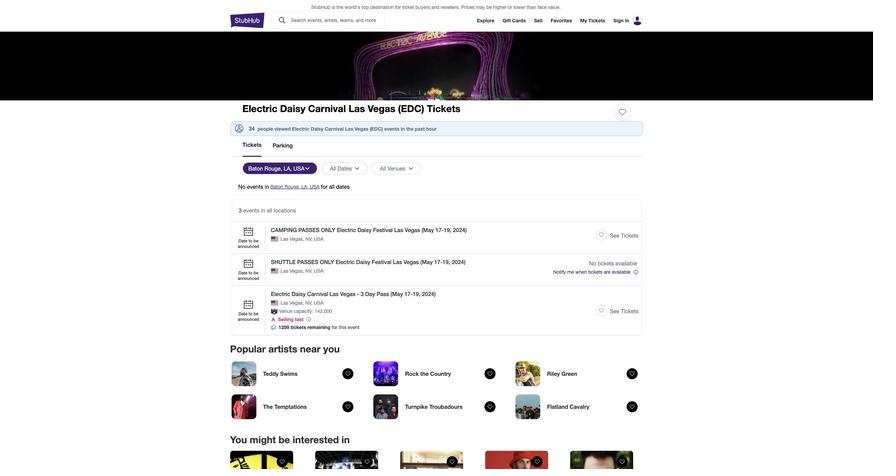 Task type: describe. For each thing, give the bounding box(es) containing it.
usa for electric
[[314, 300, 324, 306]]

17- for shuttle passes only  electric daisy festival las vegas (may 17-19, 2024)
[[434, 259, 443, 265]]

in
[[625, 18, 629, 23]]

1 horizontal spatial (edc)
[[398, 103, 424, 114]]

face
[[537, 4, 547, 10]]

viewed
[[274, 126, 291, 132]]

no tickets available
[[589, 261, 637, 267]]

green
[[561, 371, 577, 377]]

las inside 34 people viewed electric daisy carnival las vegas (edc) events in the past hour
[[345, 126, 353, 132]]

people
[[258, 126, 273, 132]]

teddy
[[263, 371, 279, 377]]

2 horizontal spatial for
[[395, 4, 401, 10]]

daisy for 34
[[311, 126, 323, 132]]

riley green
[[547, 371, 577, 377]]

-
[[357, 291, 359, 297]]

shuttle
[[271, 259, 296, 265]]

no events in baton rouge, la, usa for all dates
[[238, 184, 350, 190]]

you
[[230, 434, 247, 446]]

17- for camping passes only electric daisy festival las vegas (may 17-19, 2024)
[[436, 227, 444, 233]]

usa inside no events in baton rouge, la, usa for all dates
[[310, 184, 320, 190]]

date to be announced for electric
[[238, 311, 259, 322]]

swims
[[280, 371, 298, 377]]

teddy swims
[[263, 371, 298, 377]]

favorites
[[551, 18, 572, 23]]

gift
[[503, 18, 511, 23]]

1259
[[279, 325, 289, 331]]

country
[[430, 371, 451, 377]]

available inside notify me when tickets are available button
[[612, 269, 631, 275]]

flatland cavalry link
[[514, 393, 643, 421]]

and
[[431, 4, 439, 10]]

than
[[527, 4, 536, 10]]

2 vertical spatial 17-
[[405, 291, 413, 297]]

venues
[[388, 165, 405, 172]]

electric daisy carnival las vegas (edc) tickets
[[242, 103, 460, 114]]

pass
[[377, 291, 389, 297]]

camping passes only electric daisy festival las vegas (may 17-19, 2024)
[[271, 227, 467, 233]]

my
[[580, 18, 587, 23]]

electric for shuttle
[[336, 259, 355, 265]]

venue
[[279, 309, 292, 314]]

is
[[332, 4, 335, 10]]

to for camping
[[249, 238, 252, 244]]

tickets for 1259 tickets remaining for this event
[[291, 325, 306, 331]]

rouge, inside no events in baton rouge, la, usa for all dates
[[285, 184, 300, 190]]

1259 tickets remaining for this event
[[279, 325, 360, 331]]

might
[[250, 434, 276, 446]]

be for camping passes only electric daisy festival las vegas (may 17-19, 2024)
[[254, 238, 258, 244]]

date to be announced for shuttle
[[238, 270, 259, 281]]

top
[[362, 4, 369, 10]]

festival for camping passes only electric daisy festival las vegas (may 17-19, 2024)
[[373, 227, 393, 233]]

nv, for electric
[[305, 300, 312, 306]]

0 horizontal spatial rouge,
[[265, 165, 282, 172]]

announced for shuttle
[[238, 276, 259, 281]]

tooltip image for selling fast
[[306, 317, 311, 323]]

flatland
[[547, 404, 568, 410]]

las vegas, nv, usa for camping
[[281, 236, 324, 242]]

be for electric daisy carnival las vegas - 3 day pass (may 17-19, 2024)
[[254, 311, 258, 317]]

troubadours
[[429, 404, 463, 410]]

only for shuttle
[[320, 259, 334, 265]]

stubhub
[[311, 4, 330, 10]]

stubhub is the world's top destination for ticket buyers and resellers. prices may be higher or lower than face value.
[[311, 4, 561, 10]]

buyers
[[415, 4, 430, 10]]

tickets for no tickets available
[[598, 261, 614, 267]]

the temptations link
[[230, 393, 359, 421]]

(edc) inside 34 people viewed electric daisy carnival las vegas (edc) events in the past hour
[[370, 126, 383, 132]]

carnival for -
[[307, 291, 328, 297]]

tickets inside button
[[588, 269, 602, 275]]

hour
[[426, 126, 437, 132]]

baton rouge, la, usa
[[248, 165, 304, 172]]

see tickets for electric daisy carnival las vegas - 3 day pass (may 17-19, 2024)
[[610, 308, 639, 314]]

capacity:
[[294, 309, 313, 314]]

prices
[[461, 4, 475, 10]]

tooltip image for notify me when tickets are available
[[633, 270, 639, 275]]

all dates
[[330, 165, 352, 172]]

in right interested
[[342, 434, 350, 446]]

0 vertical spatial baton rouge, la, usa button
[[242, 162, 317, 174]]

vegas for camping passes only electric daisy festival las vegas (may 17-19, 2024)
[[405, 227, 420, 233]]

locations
[[274, 208, 296, 214]]

events for no
[[247, 184, 263, 190]]

2 horizontal spatial the
[[420, 371, 429, 377]]

notify
[[553, 269, 566, 275]]

temptations
[[274, 404, 307, 410]]

popular artists near you
[[230, 344, 340, 355]]

rock
[[405, 371, 419, 377]]

see for electric daisy carnival las vegas - 3 day pass (may 17-19, 2024)
[[610, 308, 619, 314]]

announced for camping
[[238, 244, 259, 249]]

cards
[[512, 18, 526, 23]]

riley
[[547, 371, 560, 377]]

or
[[508, 4, 512, 10]]

passes for camping
[[298, 227, 320, 233]]

selling
[[278, 317, 294, 322]]

(may for shuttle passes only  electric daisy festival las vegas (may 17-19, 2024)
[[420, 259, 433, 265]]

near
[[300, 344, 321, 355]]

in inside 34 people viewed electric daisy carnival las vegas (edc) events in the past hour
[[401, 126, 405, 132]]

to for electric
[[249, 311, 252, 317]]

las vegas, nv, usa for electric
[[281, 300, 324, 306]]

las vegas, nv, usa for shuttle
[[281, 268, 324, 274]]

parking
[[273, 142, 293, 148]]

resellers.
[[441, 4, 460, 10]]

sell link
[[534, 18, 542, 23]]

value.
[[548, 4, 561, 10]]

interested
[[293, 434, 339, 446]]

34
[[249, 125, 255, 132]]

turnpike troubadours link
[[372, 393, 501, 421]]

carnival inside 34 people viewed electric daisy carnival las vegas (edc) events in the past hour
[[325, 126, 344, 132]]

Search events, artists, teams, and more field
[[290, 17, 378, 24]]

0 horizontal spatial for
[[321, 184, 328, 190]]

cavalry
[[570, 404, 589, 410]]

fast
[[295, 317, 304, 322]]

us national flag image for electric daisy carnival las vegas - 3 day pass (may 17-19, 2024)
[[271, 300, 279, 306]]

ticket
[[402, 4, 414, 10]]

baton inside button
[[248, 165, 263, 172]]

passes for shuttle
[[297, 259, 318, 265]]

my tickets link
[[580, 18, 605, 23]]

event
[[348, 325, 360, 331]]

notify me when tickets are available button
[[553, 268, 639, 276]]

events for 3
[[243, 208, 259, 214]]

destination
[[370, 4, 394, 10]]

vegas, for camping
[[290, 236, 304, 242]]



Task type: locate. For each thing, give the bounding box(es) containing it.
1 vertical spatial 3
[[361, 291, 364, 297]]

all venues button
[[371, 162, 421, 174]]

tooltip image inside notify me when tickets are available button
[[633, 270, 639, 275]]

1 vertical spatial 2024)
[[452, 259, 466, 265]]

for inside 1259 tickets remaining for this event
[[332, 325, 337, 331]]

us national flag image down shuttle
[[271, 268, 279, 274]]

1 horizontal spatial all
[[380, 165, 386, 172]]

2 vertical spatial to
[[249, 311, 252, 317]]

1 vertical spatial to
[[249, 270, 252, 276]]

0 vertical spatial announced
[[238, 244, 259, 249]]

rouge, down parking
[[265, 165, 282, 172]]

tooltip image
[[633, 270, 639, 275], [306, 317, 311, 323]]

the inside 34 people viewed electric daisy carnival las vegas (edc) events in the past hour
[[406, 126, 413, 132]]

0 horizontal spatial no
[[238, 184, 245, 190]]

popular
[[230, 344, 266, 355]]

1 vertical spatial 17-
[[434, 259, 443, 265]]

0 horizontal spatial baton
[[248, 165, 263, 172]]

1 date to be announced from the top
[[238, 238, 259, 249]]

be for shuttle passes only  electric daisy festival las vegas (may 17-19, 2024)
[[254, 270, 258, 276]]

3 events in all locations
[[239, 207, 296, 214]]

0 vertical spatial tickets
[[598, 261, 614, 267]]

baton inside no events in baton rouge, la, usa for all dates
[[270, 184, 283, 190]]

0 vertical spatial events
[[384, 126, 399, 132]]

nv, for camping
[[305, 236, 312, 242]]

only for camping
[[321, 227, 335, 233]]

1 vertical spatial festival
[[372, 259, 391, 265]]

rouge,
[[265, 165, 282, 172], [285, 184, 300, 190]]

available down no tickets available
[[612, 269, 631, 275]]

3 date from the top
[[238, 311, 247, 317]]

1 all from the left
[[330, 165, 336, 172]]

the right rock
[[420, 371, 429, 377]]

tickets
[[598, 261, 614, 267], [588, 269, 602, 275], [291, 325, 306, 331]]

see
[[610, 233, 619, 239], [610, 308, 619, 314]]

(edc)
[[398, 103, 424, 114], [370, 126, 383, 132]]

passes
[[298, 227, 320, 233], [297, 259, 318, 265]]

baton rouge, la, usa button
[[242, 162, 317, 174], [270, 183, 320, 190]]

past
[[415, 126, 425, 132]]

notify me when tickets are available
[[553, 269, 631, 275]]

1 horizontal spatial baton
[[270, 184, 283, 190]]

1 vertical spatial rouge,
[[285, 184, 300, 190]]

in left past
[[401, 126, 405, 132]]

all
[[330, 165, 336, 172], [380, 165, 386, 172]]

1 horizontal spatial 3
[[361, 291, 364, 297]]

0 vertical spatial the
[[336, 4, 343, 10]]

3 announced from the top
[[238, 317, 259, 322]]

2 vertical spatial (may
[[391, 291, 403, 297]]

las vegas, nv, usa down camping
[[281, 236, 324, 242]]

2 vertical spatial events
[[243, 208, 259, 214]]

2 vertical spatial carnival
[[307, 291, 328, 297]]

0 vertical spatial festival
[[373, 227, 393, 233]]

(edc) down the electric daisy carnival las vegas (edc) tickets
[[370, 126, 383, 132]]

passes right camping
[[298, 227, 320, 233]]

festival for shuttle passes only  electric daisy festival las vegas (may 17-19, 2024)
[[372, 259, 391, 265]]

1 vertical spatial baton rouge, la, usa button
[[270, 183, 320, 190]]

no for no events in baton rouge, la, usa for all dates
[[238, 184, 245, 190]]

1 date from the top
[[238, 238, 247, 244]]

explore
[[477, 18, 494, 23]]

all left locations
[[267, 208, 272, 214]]

19,
[[444, 227, 451, 233], [443, 259, 450, 265], [413, 291, 420, 297]]

1 horizontal spatial no
[[589, 261, 596, 267]]

may
[[476, 4, 485, 10]]

1 see from the top
[[610, 233, 619, 239]]

tooltip image down no tickets available
[[633, 270, 639, 275]]

1 vertical spatial events
[[247, 184, 263, 190]]

1 vertical spatial date
[[238, 270, 247, 276]]

flatland cavalry
[[547, 404, 589, 410]]

all venues
[[380, 165, 405, 172]]

usa for shuttle
[[314, 268, 324, 274]]

2 see tickets from the top
[[610, 308, 639, 314]]

(may
[[422, 227, 434, 233], [420, 259, 433, 265], [391, 291, 403, 297]]

142,000
[[315, 309, 332, 314]]

the
[[263, 404, 273, 410]]

for left dates
[[321, 184, 328, 190]]

turnpike troubadours
[[405, 404, 463, 410]]

turnpike
[[405, 404, 428, 410]]

stubhub image
[[230, 12, 264, 29]]

see for camping passes only electric daisy festival las vegas (may 17-19, 2024)
[[610, 233, 619, 239]]

2 vertical spatial 2024)
[[422, 291, 436, 297]]

0 vertical spatial vegas,
[[290, 236, 304, 242]]

0 vertical spatial nv,
[[305, 236, 312, 242]]

1 vertical spatial us national flag image
[[271, 300, 279, 306]]

sign
[[613, 18, 624, 23]]

2 vertical spatial announced
[[238, 317, 259, 322]]

2 vertical spatial date to be announced
[[238, 311, 259, 322]]

0 horizontal spatial all
[[330, 165, 336, 172]]

electric inside 34 people viewed electric daisy carnival las vegas (edc) events in the past hour
[[292, 126, 309, 132]]

venue capacity: 142,000
[[279, 309, 332, 314]]

all inside 3 events in all locations
[[267, 208, 272, 214]]

3 nv, from the top
[[305, 300, 312, 306]]

19, for camping passes only electric daisy festival las vegas (may 17-19, 2024)
[[444, 227, 451, 233]]

carnival up 142,000
[[307, 291, 328, 297]]

tickets down the fast
[[291, 325, 306, 331]]

dates
[[337, 165, 352, 172]]

1 vertical spatial the
[[406, 126, 413, 132]]

sell
[[534, 18, 542, 23]]

2 vegas, from the top
[[290, 268, 304, 274]]

2024)
[[453, 227, 467, 233], [452, 259, 466, 265], [422, 291, 436, 297]]

carnival for (edc)
[[308, 103, 346, 114]]

1 vertical spatial tooltip image
[[306, 317, 311, 323]]

1 vertical spatial available
[[612, 269, 631, 275]]

remaining
[[307, 325, 330, 331]]

daisy
[[280, 103, 305, 114], [311, 126, 323, 132], [357, 227, 372, 233], [356, 259, 370, 265], [292, 291, 306, 297]]

0 horizontal spatial the
[[336, 4, 343, 10]]

day
[[365, 291, 375, 297]]

events left past
[[384, 126, 399, 132]]

1 vertical spatial date to be announced
[[238, 270, 259, 281]]

2 date from the top
[[238, 270, 247, 276]]

2 all from the left
[[380, 165, 386, 172]]

be
[[486, 4, 492, 10], [254, 238, 258, 244], [254, 270, 258, 276], [254, 311, 258, 317], [279, 434, 290, 446]]

(may for camping passes only electric daisy festival las vegas (may 17-19, 2024)
[[422, 227, 434, 233]]

date for camping passes only electric daisy festival las vegas (may 17-19, 2024)
[[238, 238, 247, 244]]

1 horizontal spatial the
[[406, 126, 413, 132]]

2024) for shuttle passes only  electric daisy festival las vegas (may 17-19, 2024)
[[452, 259, 466, 265]]

camping
[[271, 227, 297, 233]]

the left past
[[406, 126, 413, 132]]

the right is
[[336, 4, 343, 10]]

1 vertical spatial nv,
[[305, 268, 312, 274]]

rouge, down baton rouge, la, usa
[[285, 184, 300, 190]]

1 vegas, from the top
[[290, 236, 304, 242]]

tooltip image down venue capacity: 142,000
[[306, 317, 311, 323]]

0 vertical spatial la,
[[284, 165, 292, 172]]

for left ticket
[[395, 4, 401, 10]]

1 announced from the top
[[238, 244, 259, 249]]

0 vertical spatial tooltip image
[[633, 270, 639, 275]]

0 vertical spatial 17-
[[436, 227, 444, 233]]

1 vertical spatial (edc)
[[370, 126, 383, 132]]

3 date to be announced from the top
[[238, 311, 259, 322]]

(edc) up past
[[398, 103, 424, 114]]

in
[[401, 126, 405, 132], [265, 184, 269, 190], [261, 208, 265, 214], [342, 434, 350, 446]]

1 vertical spatial vegas,
[[290, 268, 304, 274]]

0 vertical spatial (may
[[422, 227, 434, 233]]

1 see tickets from the top
[[610, 233, 639, 239]]

carnival down the electric daisy carnival las vegas (edc) tickets
[[325, 126, 344, 132]]

0 vertical spatial 19,
[[444, 227, 451, 233]]

dates
[[336, 184, 350, 190]]

1 to from the top
[[249, 238, 252, 244]]

3 vegas, from the top
[[290, 300, 304, 306]]

electric for camping
[[337, 227, 356, 233]]

1 vertical spatial tickets
[[588, 269, 602, 275]]

2 see from the top
[[610, 308, 619, 314]]

daisy for shuttle
[[356, 259, 370, 265]]

vegas for 34 people viewed electric daisy carnival las vegas (edc) events in the past hour
[[355, 126, 368, 132]]

0 vertical spatial to
[[249, 238, 252, 244]]

2 nv, from the top
[[305, 268, 312, 274]]

events inside 34 people viewed electric daisy carnival las vegas (edc) events in the past hour
[[384, 126, 399, 132]]

tickets
[[588, 18, 605, 23], [427, 103, 460, 114], [242, 141, 262, 148], [621, 233, 639, 239], [621, 308, 639, 314]]

rock the country link
[[372, 360, 501, 388]]

daisy for camping
[[357, 227, 372, 233]]

0 vertical spatial all
[[329, 184, 335, 190]]

1 vertical spatial all
[[267, 208, 272, 214]]

date to be announced for camping
[[238, 238, 259, 249]]

0 vertical spatial date
[[238, 238, 247, 244]]

vegas for shuttle passes only  electric daisy festival las vegas (may 17-19, 2024)
[[404, 259, 419, 265]]

vegas, down camping
[[290, 236, 304, 242]]

for left this
[[332, 325, 337, 331]]

all
[[329, 184, 335, 190], [267, 208, 272, 214]]

2 us national flag image from the top
[[271, 300, 279, 306]]

0 vertical spatial rouge,
[[265, 165, 282, 172]]

3 to from the top
[[249, 311, 252, 317]]

1 nv, from the top
[[305, 236, 312, 242]]

all inside button
[[380, 165, 386, 172]]

events up 3 events in all locations
[[247, 184, 263, 190]]

no
[[238, 184, 245, 190], [589, 261, 596, 267]]

announced for electric
[[238, 317, 259, 322]]

nv,
[[305, 236, 312, 242], [305, 268, 312, 274], [305, 300, 312, 306]]

0 horizontal spatial (edc)
[[370, 126, 383, 132]]

la, down baton rouge, la, usa
[[301, 184, 309, 190]]

in left locations
[[261, 208, 265, 214]]

1 vertical spatial no
[[589, 261, 596, 267]]

when
[[575, 269, 587, 275]]

events
[[384, 126, 399, 132], [247, 184, 263, 190], [243, 208, 259, 214]]

passes right shuttle
[[297, 259, 318, 265]]

1 vertical spatial la,
[[301, 184, 309, 190]]

are
[[604, 269, 611, 275]]

all for all venues
[[380, 165, 386, 172]]

teddy swims link
[[230, 360, 359, 388]]

2 to from the top
[[249, 270, 252, 276]]

2 vertical spatial nv,
[[305, 300, 312, 306]]

to for shuttle
[[249, 270, 252, 276]]

us national flag image
[[271, 268, 279, 274], [271, 300, 279, 306]]

to
[[249, 238, 252, 244], [249, 270, 252, 276], [249, 311, 252, 317]]

sign in link
[[613, 18, 629, 23]]

riley green link
[[514, 360, 643, 388]]

electric for 34
[[292, 126, 309, 132]]

0 horizontal spatial la,
[[284, 165, 292, 172]]

0 vertical spatial available
[[616, 261, 637, 267]]

1 vertical spatial passes
[[297, 259, 318, 265]]

artists
[[268, 344, 297, 355]]

0 vertical spatial las vegas, nv, usa
[[281, 236, 324, 242]]

0 vertical spatial (edc)
[[398, 103, 424, 114]]

in inside 3 events in all locations
[[261, 208, 265, 214]]

daisy inside 34 people viewed electric daisy carnival las vegas (edc) events in the past hour
[[311, 126, 323, 132]]

1 vertical spatial only
[[320, 259, 334, 265]]

2 vertical spatial for
[[332, 325, 337, 331]]

us national flag image for shuttle passes only  electric daisy festival las vegas (may 17-19, 2024)
[[271, 268, 279, 274]]

0 vertical spatial passes
[[298, 227, 320, 233]]

1 vertical spatial baton
[[270, 184, 283, 190]]

vegas, for shuttle
[[290, 268, 304, 274]]

34 people viewed electric daisy carnival las vegas (edc) events in the past hour
[[249, 125, 437, 132]]

all left dates
[[330, 165, 336, 172]]

las vegas, nv, usa
[[281, 236, 324, 242], [281, 268, 324, 274], [281, 300, 324, 306]]

2 las vegas, nv, usa from the top
[[281, 268, 324, 274]]

1 vertical spatial carnival
[[325, 126, 344, 132]]

date for shuttle passes only  electric daisy festival las vegas (may 17-19, 2024)
[[238, 270, 247, 276]]

la, up no events in baton rouge, la, usa for all dates
[[284, 165, 292, 172]]

1 horizontal spatial rouge,
[[285, 184, 300, 190]]

electric daisy carnival las vegas - 3 day pass (may 17-19, 2024)
[[271, 291, 436, 297]]

world's
[[345, 4, 360, 10]]

vegas, for electric
[[290, 300, 304, 306]]

0 vertical spatial carnival
[[308, 103, 346, 114]]

me
[[567, 269, 574, 275]]

1 vertical spatial announced
[[238, 276, 259, 281]]

all left dates
[[329, 184, 335, 190]]

0 horizontal spatial 3
[[239, 207, 242, 214]]

baton rouge, la, usa button up locations
[[270, 183, 320, 190]]

vegas, up the capacity:
[[290, 300, 304, 306]]

events inside 3 events in all locations
[[243, 208, 259, 214]]

2 date to be announced from the top
[[238, 270, 259, 281]]

events left locations
[[243, 208, 259, 214]]

you
[[323, 344, 340, 355]]

usa
[[293, 165, 304, 172], [310, 184, 320, 190], [314, 236, 324, 242], [314, 268, 324, 274], [314, 300, 324, 306]]

carnival up 34 people viewed electric daisy carnival las vegas (edc) events in the past hour
[[308, 103, 346, 114]]

2 vertical spatial las vegas, nv, usa
[[281, 300, 324, 306]]

2 vertical spatial vegas,
[[290, 300, 304, 306]]

0 vertical spatial us national flag image
[[271, 268, 279, 274]]

2 vertical spatial 19,
[[413, 291, 420, 297]]

2 announced from the top
[[238, 276, 259, 281]]

us national flag image
[[271, 236, 279, 242]]

favorites link
[[551, 18, 572, 23]]

la, inside no events in baton rouge, la, usa for all dates
[[301, 184, 309, 190]]

no for no tickets available
[[589, 261, 596, 267]]

vegas, down shuttle
[[290, 268, 304, 274]]

lower
[[514, 4, 525, 10]]

1 horizontal spatial tooltip image
[[633, 270, 639, 275]]

0 vertical spatial for
[[395, 4, 401, 10]]

0 vertical spatial see
[[610, 233, 619, 239]]

las vegas, nv, usa down shuttle
[[281, 268, 324, 274]]

vegas inside 34 people viewed electric daisy carnival las vegas (edc) events in the past hour
[[355, 126, 368, 132]]

the temptations
[[263, 404, 307, 410]]

usa for camping
[[314, 236, 324, 242]]

shuttle passes only  electric daisy festival las vegas (may 17-19, 2024)
[[271, 259, 466, 265]]

rock the country
[[405, 371, 451, 377]]

0 vertical spatial no
[[238, 184, 245, 190]]

2 vertical spatial date
[[238, 311, 247, 317]]

1 horizontal spatial all
[[329, 184, 335, 190]]

las vegas, nv, usa up the capacity:
[[281, 300, 324, 306]]

2 vertical spatial tickets
[[291, 325, 306, 331]]

festival
[[373, 227, 393, 233], [372, 259, 391, 265]]

1 vertical spatial see
[[610, 308, 619, 314]]

in down baton rouge, la, usa
[[265, 184, 269, 190]]

1 vertical spatial (may
[[420, 259, 433, 265]]

0 vertical spatial 2024)
[[453, 227, 467, 233]]

19, for shuttle passes only  electric daisy festival las vegas (may 17-19, 2024)
[[443, 259, 450, 265]]

0 vertical spatial see tickets
[[610, 233, 639, 239]]

gift cards link
[[503, 18, 526, 23]]

0 horizontal spatial tooltip image
[[306, 317, 311, 323]]

us national flag image up 'selling'
[[271, 300, 279, 306]]

higher
[[493, 4, 507, 10]]

tickets up are on the bottom of the page
[[598, 261, 614, 267]]

vegas,
[[290, 236, 304, 242], [290, 268, 304, 274], [290, 300, 304, 306]]

my tickets
[[580, 18, 605, 23]]

tickets left are on the bottom of the page
[[588, 269, 602, 275]]

1 us national flag image from the top
[[271, 268, 279, 274]]

1 vertical spatial see tickets
[[610, 308, 639, 314]]

date for electric daisy carnival las vegas - 3 day pass (may 17-19, 2024)
[[238, 311, 247, 317]]

0 vertical spatial only
[[321, 227, 335, 233]]

3 las vegas, nv, usa from the top
[[281, 300, 324, 306]]

all for all dates
[[330, 165, 336, 172]]

baton rouge, la, usa button up no events in baton rouge, la, usa for all dates
[[242, 162, 317, 174]]

available up notify me when tickets are available button
[[616, 261, 637, 267]]

see tickets for camping passes only electric daisy festival las vegas (may 17-19, 2024)
[[610, 233, 639, 239]]

nv, for shuttle
[[305, 268, 312, 274]]

0 horizontal spatial all
[[267, 208, 272, 214]]

0 vertical spatial 3
[[239, 207, 242, 214]]

1 las vegas, nv, usa from the top
[[281, 236, 324, 242]]

0 vertical spatial date to be announced
[[238, 238, 259, 249]]

1 vertical spatial las vegas, nv, usa
[[281, 268, 324, 274]]

all left venues
[[380, 165, 386, 172]]

vegas
[[368, 103, 395, 114], [355, 126, 368, 132], [405, 227, 420, 233], [404, 259, 419, 265], [340, 291, 355, 297]]

explore link
[[477, 18, 494, 23]]

1 horizontal spatial for
[[332, 325, 337, 331]]

2024) for camping passes only electric daisy festival las vegas (may 17-19, 2024)
[[453, 227, 467, 233]]

1 vertical spatial for
[[321, 184, 328, 190]]



Task type: vqa. For each thing, say whether or not it's contained in the screenshot.
ROCK
yes



